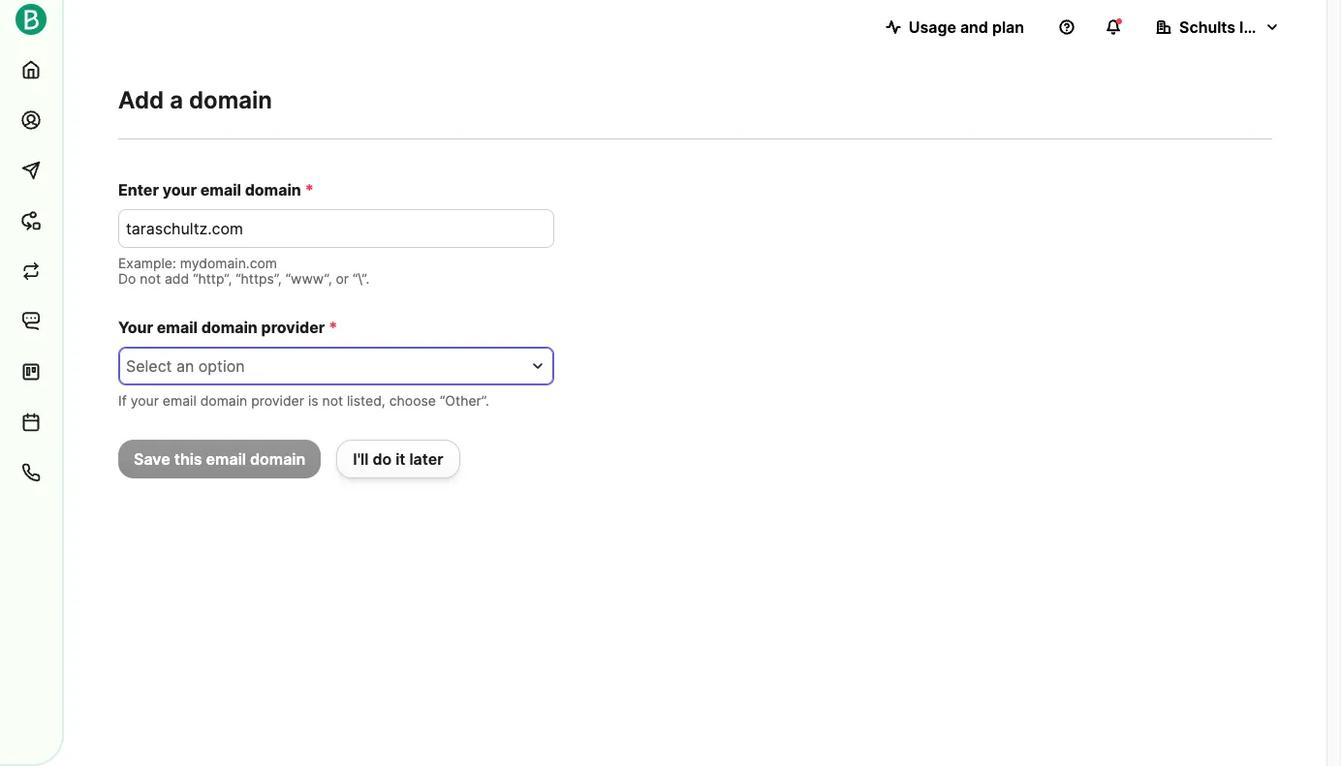 Task type: describe. For each thing, give the bounding box(es) containing it.
or
[[336, 271, 349, 287]]

i'll
[[353, 450, 369, 469]]

email for enter
[[200, 180, 241, 200]]

this
[[174, 450, 202, 469]]

your email domain provider *
[[118, 318, 338, 337]]

* for enter your email domain *
[[305, 180, 314, 200]]

usage and plan button
[[870, 8, 1040, 47]]

an
[[176, 357, 194, 376]]

plan
[[993, 17, 1025, 37]]

mydomain.com
[[180, 255, 277, 271]]

your
[[118, 318, 153, 337]]

not inside example: mydomain.com do not add "http", "https", "www", or "\".
[[140, 271, 161, 287]]

email for save
[[206, 450, 246, 469]]

usage
[[909, 17, 957, 37]]

"http",
[[193, 271, 232, 287]]

is
[[308, 393, 319, 409]]

* for your email domain provider *
[[329, 318, 338, 337]]

select an option
[[126, 357, 245, 376]]

domain for save
[[250, 450, 306, 469]]

do
[[118, 271, 136, 287]]

select an option button
[[118, 347, 555, 386]]

later
[[410, 450, 444, 469]]

listed,
[[347, 393, 386, 409]]

a
[[170, 86, 183, 114]]

mydomain.com text field
[[118, 209, 555, 248]]

email for if
[[163, 393, 197, 409]]

inc
[[1240, 17, 1263, 37]]

add
[[118, 86, 164, 114]]

example:
[[118, 255, 176, 271]]

domain right a
[[189, 86, 272, 114]]

schults inc
[[1180, 17, 1263, 37]]

do
[[373, 450, 392, 469]]

example: mydomain.com do not add "http", "https", "www", or "\".
[[118, 255, 370, 287]]

your for if
[[131, 393, 159, 409]]

0 vertical spatial provider
[[261, 318, 325, 337]]



Task type: vqa. For each thing, say whether or not it's contained in the screenshot.
'SAVE THIS EMAIL DOMAIN' in the bottom of the page
yes



Task type: locate. For each thing, give the bounding box(es) containing it.
and
[[961, 17, 989, 37]]

*
[[305, 180, 314, 200], [329, 318, 338, 337]]

option
[[199, 357, 245, 376]]

0 horizontal spatial *
[[305, 180, 314, 200]]

provider
[[261, 318, 325, 337], [251, 393, 304, 409]]

domain for if
[[200, 393, 248, 409]]

i'll do it later
[[353, 450, 444, 469]]

save this email domain button
[[118, 440, 321, 479]]

0 horizontal spatial your
[[131, 393, 159, 409]]

0 vertical spatial *
[[305, 180, 314, 200]]

1 vertical spatial provider
[[251, 393, 304, 409]]

your
[[163, 180, 197, 200], [131, 393, 159, 409]]

schults
[[1180, 17, 1236, 37]]

not
[[140, 271, 161, 287], [322, 393, 343, 409]]

provider left is
[[251, 393, 304, 409]]

provider down ""www","
[[261, 318, 325, 337]]

1 horizontal spatial not
[[322, 393, 343, 409]]

email down an on the left of page
[[163, 393, 197, 409]]

email up an on the left of page
[[157, 318, 198, 337]]

if your email domain provider is not listed, choose "other".
[[118, 393, 489, 409]]

add a domain
[[118, 86, 272, 114]]

not right is
[[322, 393, 343, 409]]

save this email domain
[[134, 450, 306, 469]]

"www",
[[286, 271, 332, 287]]

select
[[126, 357, 172, 376]]

schults inc button
[[1141, 8, 1296, 47]]

"\".
[[353, 271, 370, 287]]

enter
[[118, 180, 159, 200]]

domain for enter
[[245, 180, 301, 200]]

0 vertical spatial your
[[163, 180, 197, 200]]

1 horizontal spatial your
[[163, 180, 197, 200]]

domain down 'if your email domain provider is not listed, choose "other".'
[[250, 450, 306, 469]]

domain down the option
[[200, 393, 248, 409]]

1 horizontal spatial *
[[329, 318, 338, 337]]

save
[[134, 450, 170, 469]]

1 vertical spatial *
[[329, 318, 338, 337]]

email right this
[[206, 450, 246, 469]]

usage and plan
[[909, 17, 1025, 37]]

0 horizontal spatial not
[[140, 271, 161, 287]]

domain
[[189, 86, 272, 114], [245, 180, 301, 200], [201, 318, 258, 337], [200, 393, 248, 409], [250, 450, 306, 469]]

email up mydomain.com
[[200, 180, 241, 200]]

your right the if
[[131, 393, 159, 409]]

enter your email domain *
[[118, 180, 314, 200]]

* up mydomain.com text box
[[305, 180, 314, 200]]

email inside "save this email domain" button
[[206, 450, 246, 469]]

1 vertical spatial not
[[322, 393, 343, 409]]

choose
[[389, 393, 436, 409]]

"https",
[[236, 271, 282, 287]]

"other".
[[440, 393, 489, 409]]

email
[[200, 180, 241, 200], [157, 318, 198, 337], [163, 393, 197, 409], [206, 450, 246, 469]]

add
[[165, 271, 189, 287]]

domain up the option
[[201, 318, 258, 337]]

i'll do it later button
[[337, 440, 460, 479]]

domain up mydomain.com text box
[[245, 180, 301, 200]]

not right do
[[140, 271, 161, 287]]

your for enter
[[163, 180, 197, 200]]

1 vertical spatial your
[[131, 393, 159, 409]]

your right enter
[[163, 180, 197, 200]]

it
[[396, 450, 406, 469]]

domain inside button
[[250, 450, 306, 469]]

* up select an option popup button
[[329, 318, 338, 337]]

if
[[118, 393, 127, 409]]

0 vertical spatial not
[[140, 271, 161, 287]]



